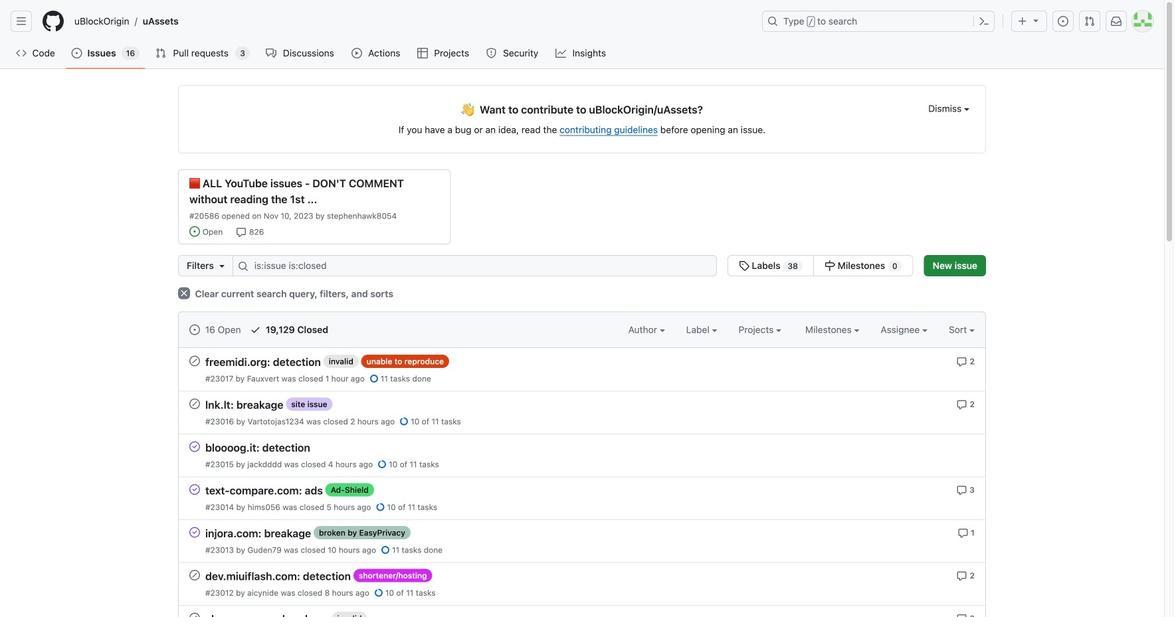 Task type: vqa. For each thing, say whether or not it's contained in the screenshot.
check image
yes



Task type: describe. For each thing, give the bounding box(es) containing it.
comment image
[[236, 227, 247, 238]]

1 closed issue image from the top
[[189, 485, 200, 495]]

1 closed issue element from the top
[[189, 441, 200, 452]]

plus image
[[1018, 16, 1029, 27]]

table image
[[417, 48, 428, 59]]

issue element
[[728, 255, 914, 277]]

label image
[[713, 330, 718, 332]]

x image
[[178, 288, 190, 300]]

2 closed issue element from the top
[[189, 484, 200, 495]]

tag image
[[739, 261, 750, 271]]

1 closed as not planned issue element from the top
[[189, 356, 200, 367]]

git pull request image
[[1085, 16, 1096, 27]]

2 closed as not planned issue image from the top
[[189, 570, 200, 581]]

1 closed as not planned issue image from the top
[[189, 356, 200, 367]]

issue opened image
[[71, 48, 82, 59]]

3 closed as not planned issue element from the top
[[189, 570, 200, 581]]

1 vertical spatial issue opened image
[[189, 226, 200, 237]]

2 closed as not planned issue image from the top
[[189, 613, 200, 618]]

check image
[[250, 325, 261, 335]]

notifications image
[[1112, 16, 1122, 27]]

assignees image
[[923, 330, 928, 332]]

Search all issues text field
[[233, 255, 717, 277]]

author image
[[660, 330, 665, 332]]



Task type: locate. For each thing, give the bounding box(es) containing it.
3 closed issue element from the top
[[189, 527, 200, 538]]

list
[[69, 11, 755, 32]]

code image
[[16, 48, 27, 59]]

graph image
[[556, 48, 566, 59]]

0 vertical spatial closed issue element
[[189, 441, 200, 452]]

1 vertical spatial closed issue image
[[189, 528, 200, 538]]

4 closed as not planned issue element from the top
[[189, 613, 200, 618]]

1 horizontal spatial triangle down image
[[1031, 15, 1042, 26]]

command palette image
[[979, 16, 990, 27]]

Issues search field
[[233, 255, 717, 277]]

closed issue element
[[189, 441, 200, 452], [189, 484, 200, 495], [189, 527, 200, 538]]

play image
[[352, 48, 362, 59]]

0 horizontal spatial triangle down image
[[217, 261, 227, 271]]

closed issue image
[[189, 442, 200, 452]]

issue opened image left git pull request image
[[1059, 16, 1069, 27]]

triangle down image
[[1031, 15, 1042, 26], [217, 261, 227, 271]]

issue opened image
[[1059, 16, 1069, 27], [189, 226, 200, 237], [189, 325, 200, 335]]

shield image
[[486, 48, 497, 59]]

0 vertical spatial triangle down image
[[1031, 15, 1042, 26]]

1 vertical spatial closed as not planned issue image
[[189, 570, 200, 581]]

2 closed as not planned issue element from the top
[[189, 399, 200, 410]]

comment image
[[957, 357, 968, 368], [957, 400, 968, 410], [957, 486, 968, 496], [958, 528, 969, 539], [957, 571, 968, 582], [957, 614, 968, 618]]

2 vertical spatial issue opened image
[[189, 325, 200, 335]]

issue opened image down x icon
[[189, 325, 200, 335]]

1 vertical spatial closed issue element
[[189, 484, 200, 495]]

0 vertical spatial closed as not planned issue image
[[189, 356, 200, 367]]

search image
[[238, 261, 249, 272]]

homepage image
[[43, 11, 64, 32]]

2 closed issue image from the top
[[189, 528, 200, 538]]

1 vertical spatial triangle down image
[[217, 261, 227, 271]]

closed as not planned issue element
[[189, 356, 200, 367], [189, 399, 200, 410], [189, 570, 200, 581], [189, 613, 200, 618]]

0 vertical spatial issue opened image
[[1059, 16, 1069, 27]]

0 vertical spatial closed as not planned issue image
[[189, 399, 200, 410]]

closed as not planned issue image
[[189, 356, 200, 367], [189, 613, 200, 618]]

1 closed as not planned issue image from the top
[[189, 399, 200, 410]]

git pull request image
[[156, 48, 166, 59]]

0 vertical spatial closed issue image
[[189, 485, 200, 495]]

issue opened image left comment image
[[189, 226, 200, 237]]

closed as not planned issue image
[[189, 399, 200, 410], [189, 570, 200, 581]]

1 vertical spatial closed as not planned issue image
[[189, 613, 200, 618]]

milestone image
[[825, 261, 836, 271]]

triangle down image left search icon
[[217, 261, 227, 271]]

triangle down image right the plus image
[[1031, 15, 1042, 26]]

comment discussion image
[[266, 48, 277, 59]]

None search field
[[178, 255, 914, 277]]

closed issue image
[[189, 485, 200, 495], [189, 528, 200, 538]]

2 vertical spatial closed issue element
[[189, 527, 200, 538]]



